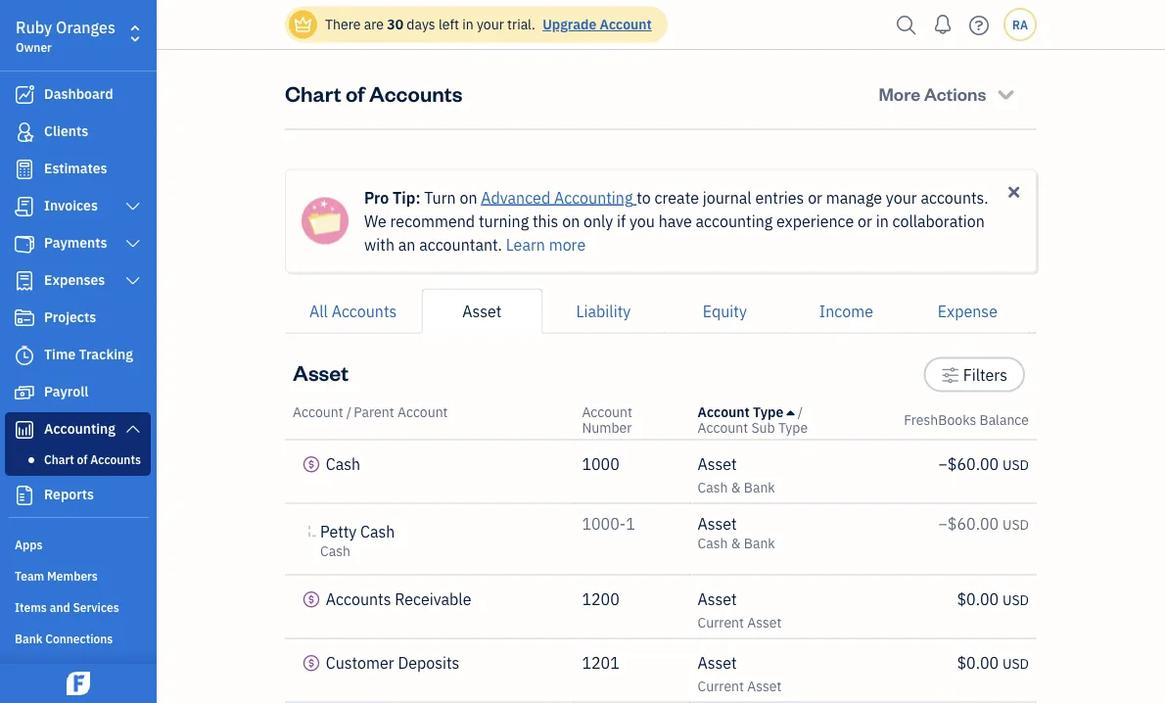 Task type: locate. For each thing, give the bounding box(es) containing it.
all accounts
[[310, 301, 397, 321]]

payroll link
[[5, 375, 151, 410]]

3 usd from the top
[[1003, 591, 1030, 609]]

4 usd from the top
[[1003, 654, 1030, 673]]

invoices link
[[5, 189, 151, 224]]

2 usd from the top
[[1003, 515, 1030, 533]]

cash
[[326, 454, 361, 474], [698, 478, 728, 496], [361, 521, 395, 542], [698, 534, 728, 552], [320, 542, 351, 560]]

&
[[732, 478, 741, 496], [732, 534, 741, 552]]

1 vertical spatial on
[[563, 211, 580, 231]]

1 / from the left
[[347, 403, 352, 421]]

0 vertical spatial asset current asset
[[698, 589, 782, 631]]

$0.00 for 1200
[[958, 589, 999, 609]]

freshbooks
[[905, 410, 977, 429]]

dashboard image
[[13, 85, 36, 105]]

3 chevron large down image from the top
[[124, 421, 142, 437]]

account for account type
[[698, 403, 750, 421]]

chevron large down image
[[124, 273, 142, 289]]

balance
[[980, 410, 1030, 429]]

−$60.00 for 1000
[[939, 454, 999, 474]]

0 vertical spatial chevron large down image
[[124, 199, 142, 215]]

accounts inside "link"
[[90, 452, 141, 467]]

estimate image
[[13, 160, 36, 179]]

accounting
[[696, 211, 773, 231]]

in
[[463, 15, 474, 33], [876, 211, 889, 231]]

customer
[[326, 652, 394, 673]]

1 vertical spatial your
[[886, 187, 918, 208]]

1 vertical spatial &
[[732, 534, 741, 552]]

1 vertical spatial in
[[876, 211, 889, 231]]

your inside to create journal entries or manage your accounts. we recommend turning this on only if  you have accounting experience or in collaboration with an accountant.
[[886, 187, 918, 208]]

cash down account sub type
[[698, 478, 728, 496]]

1 horizontal spatial or
[[858, 211, 873, 231]]

$0.00
[[958, 589, 999, 609], [958, 652, 999, 673]]

of inside "link"
[[77, 452, 88, 467]]

asset button
[[422, 289, 543, 334]]

1000-1
[[582, 513, 636, 534]]

clients link
[[5, 115, 151, 150]]

parent
[[354, 403, 394, 421]]

0 vertical spatial chart
[[285, 79, 342, 107]]

0 vertical spatial or
[[808, 187, 823, 208]]

more
[[879, 82, 921, 105]]

chevron large down image for invoices
[[124, 199, 142, 215]]

1 horizontal spatial on
[[563, 211, 580, 231]]

1 horizontal spatial /
[[798, 403, 804, 421]]

1 vertical spatial bank
[[744, 534, 776, 552]]

/
[[347, 403, 352, 421], [798, 403, 804, 421]]

1 vertical spatial −$60.00
[[939, 513, 999, 534]]

accounting inside "link"
[[44, 420, 116, 438]]

expense button
[[908, 289, 1029, 334]]

chevron large down image
[[124, 199, 142, 215], [124, 236, 142, 252], [124, 421, 142, 437]]

$0.00 usd for 1201
[[958, 652, 1030, 673]]

freshbooks image
[[63, 672, 94, 696]]

1 vertical spatial asset cash & bank
[[698, 513, 776, 552]]

2 vertical spatial bank
[[15, 631, 43, 647]]

account for account / parent account
[[293, 403, 343, 421]]

bank inside "link"
[[15, 631, 43, 647]]

0 vertical spatial asset cash & bank
[[698, 454, 776, 496]]

1 $0.00 usd from the top
[[958, 589, 1030, 609]]

−$60.00 usd
[[939, 454, 1030, 474], [939, 513, 1030, 534]]

2 $0.00 from the top
[[958, 652, 999, 673]]

in down manage
[[876, 211, 889, 231]]

dashboard
[[44, 85, 113, 103]]

usd for 1000
[[1003, 456, 1030, 474]]

2 asset cash & bank from the top
[[698, 513, 776, 552]]

chart of accounts
[[285, 79, 463, 107], [44, 452, 141, 467]]

your left the "trial."
[[477, 15, 504, 33]]

accounts receivable
[[326, 589, 472, 609]]

account for account number
[[582, 403, 633, 421]]

2 asset current asset from the top
[[698, 652, 782, 695]]

turning
[[479, 211, 529, 231]]

0 vertical spatial your
[[477, 15, 504, 33]]

account
[[600, 15, 652, 33], [293, 403, 343, 421], [398, 403, 448, 421], [582, 403, 633, 421], [698, 403, 750, 421], [698, 418, 749, 436]]

petty
[[320, 521, 357, 542]]

tracking
[[79, 345, 133, 363]]

main element
[[0, 0, 206, 703]]

income
[[820, 301, 874, 321]]

1 vertical spatial asset current asset
[[698, 652, 782, 695]]

1 vertical spatial chart
[[44, 452, 74, 467]]

1 vertical spatial accounting
[[44, 420, 116, 438]]

type
[[753, 403, 784, 421], [779, 418, 808, 436]]

advanced accounting link
[[481, 187, 637, 208]]

1 horizontal spatial in
[[876, 211, 889, 231]]

−$60.00 usd for 1000-1
[[939, 513, 1030, 534]]

account type button
[[698, 403, 795, 421]]

of down accounting "link"
[[77, 452, 88, 467]]

more actions
[[879, 82, 987, 105]]

0 vertical spatial on
[[460, 187, 478, 208]]

chevrondown image
[[995, 83, 1018, 103]]

0 vertical spatial of
[[346, 79, 365, 107]]

chart down crown icon
[[285, 79, 342, 107]]

accounts right all
[[332, 301, 397, 321]]

1 horizontal spatial of
[[346, 79, 365, 107]]

0 vertical spatial bank
[[744, 478, 776, 496]]

filters button
[[924, 357, 1026, 392]]

oranges
[[56, 17, 115, 38]]

1 vertical spatial chevron large down image
[[124, 236, 142, 252]]

learn
[[506, 234, 546, 255]]

chevron large down image for accounting
[[124, 421, 142, 437]]

2 current from the top
[[698, 677, 745, 695]]

close image
[[1006, 183, 1024, 201]]

your up collaboration
[[886, 187, 918, 208]]

/ right caretup icon
[[798, 403, 804, 421]]

0 horizontal spatial chart of accounts
[[44, 452, 141, 467]]

deposits
[[398, 652, 460, 673]]

expense image
[[13, 271, 36, 291]]

time tracking
[[44, 345, 133, 363]]

in right left
[[463, 15, 474, 33]]

chevron large down image inside payments link
[[124, 236, 142, 252]]

1 current from the top
[[698, 613, 745, 631]]

1 vertical spatial $0.00 usd
[[958, 652, 1030, 673]]

0 horizontal spatial of
[[77, 452, 88, 467]]

chart of accounts down accounting "link"
[[44, 452, 141, 467]]

1 chevron large down image from the top
[[124, 199, 142, 215]]

on up more
[[563, 211, 580, 231]]

usd for 1201
[[1003, 654, 1030, 673]]

asset current asset for 1200
[[698, 589, 782, 631]]

0 horizontal spatial your
[[477, 15, 504, 33]]

accounts
[[369, 79, 463, 107], [332, 301, 397, 321], [90, 452, 141, 467], [326, 589, 391, 609]]

usd for 1200
[[1003, 591, 1030, 609]]

0 horizontal spatial chart
[[44, 452, 74, 467]]

0 vertical spatial −$60.00
[[939, 454, 999, 474]]

1 asset cash & bank from the top
[[698, 454, 776, 496]]

journal
[[703, 187, 752, 208]]

or up experience
[[808, 187, 823, 208]]

1 horizontal spatial your
[[886, 187, 918, 208]]

are
[[364, 15, 384, 33]]

asset current asset
[[698, 589, 782, 631], [698, 652, 782, 695]]

0 vertical spatial &
[[732, 478, 741, 496]]

1 & from the top
[[732, 478, 741, 496]]

/ left the parent
[[347, 403, 352, 421]]

1201
[[582, 652, 620, 673]]

pro
[[364, 187, 389, 208]]

on
[[460, 187, 478, 208], [563, 211, 580, 231]]

cash up accounts receivable
[[320, 542, 351, 560]]

this
[[533, 211, 559, 231]]

0 vertical spatial accounting
[[554, 187, 633, 208]]

liability button
[[543, 289, 665, 334]]

2 $0.00 usd from the top
[[958, 652, 1030, 673]]

1 asset current asset from the top
[[698, 589, 782, 631]]

there
[[325, 15, 361, 33]]

projects
[[44, 308, 96, 326]]

1 horizontal spatial accounting
[[554, 187, 633, 208]]

2 chevron large down image from the top
[[124, 236, 142, 252]]

chevron large down image up chevron large down image
[[124, 236, 142, 252]]

asset cash & bank
[[698, 454, 776, 496], [698, 513, 776, 552]]

1 vertical spatial of
[[77, 452, 88, 467]]

on right turn
[[460, 187, 478, 208]]

more actions button
[[869, 73, 1030, 113]]

1 −$60.00 usd from the top
[[939, 454, 1030, 474]]

accounting up chart of accounts "link"
[[44, 420, 116, 438]]

upgrade
[[543, 15, 597, 33]]

entries
[[756, 187, 805, 208]]

payments
[[44, 234, 107, 252]]

2 −$60.00 from the top
[[939, 513, 999, 534]]

0 vertical spatial chart of accounts
[[285, 79, 463, 107]]

bank
[[744, 478, 776, 496], [744, 534, 776, 552], [15, 631, 43, 647]]

bank for 1000
[[744, 478, 776, 496]]

1 vertical spatial $0.00
[[958, 652, 999, 673]]

payroll
[[44, 383, 88, 401]]

chart of accounts inside "link"
[[44, 452, 141, 467]]

asset
[[463, 301, 502, 321], [293, 359, 349, 386], [698, 454, 737, 474], [698, 513, 737, 534], [698, 589, 737, 609], [748, 613, 782, 631], [698, 652, 737, 673], [748, 677, 782, 695]]

1 vertical spatial chart of accounts
[[44, 452, 141, 467]]

$0.00 usd
[[958, 589, 1030, 609], [958, 652, 1030, 673]]

type right "sub"
[[779, 418, 808, 436]]

1
[[626, 513, 636, 534]]

0 horizontal spatial on
[[460, 187, 478, 208]]

apps
[[15, 537, 43, 553]]

1 vertical spatial current
[[698, 677, 745, 695]]

chevron large down image for payments
[[124, 236, 142, 252]]

bank connections
[[15, 631, 113, 647]]

1 horizontal spatial chart
[[285, 79, 342, 107]]

settings image
[[942, 363, 960, 386]]

1 −$60.00 from the top
[[939, 454, 999, 474]]

0 horizontal spatial accounting
[[44, 420, 116, 438]]

on inside to create journal entries or manage your accounts. we recommend turning this on only if  you have accounting experience or in collaboration with an accountant.
[[563, 211, 580, 231]]

projects link
[[5, 301, 151, 336]]

accounting up only
[[554, 187, 633, 208]]

or down manage
[[858, 211, 873, 231]]

accounts down accounting "link"
[[90, 452, 141, 467]]

0 vertical spatial −$60.00 usd
[[939, 454, 1030, 474]]

number
[[582, 418, 632, 436]]

search image
[[892, 10, 923, 40]]

current
[[698, 613, 745, 631], [698, 677, 745, 695]]

0 horizontal spatial /
[[347, 403, 352, 421]]

manage
[[827, 187, 883, 208]]

accounting link
[[5, 412, 151, 448]]

accountant.
[[419, 234, 503, 255]]

1 $0.00 from the top
[[958, 589, 999, 609]]

& for 1000
[[732, 478, 741, 496]]

0 vertical spatial current
[[698, 613, 745, 631]]

0 vertical spatial $0.00 usd
[[958, 589, 1030, 609]]

0 horizontal spatial or
[[808, 187, 823, 208]]

account for account sub type
[[698, 418, 749, 436]]

0 horizontal spatial in
[[463, 15, 474, 33]]

connections
[[45, 631, 113, 647]]

2 −$60.00 usd from the top
[[939, 513, 1030, 534]]

chart of accounts down are
[[285, 79, 463, 107]]

chevron large down image right invoices at top left
[[124, 199, 142, 215]]

chevron large down image inside invoices link
[[124, 199, 142, 215]]

estimates link
[[5, 152, 151, 187]]

of down there
[[346, 79, 365, 107]]

0 vertical spatial $0.00
[[958, 589, 999, 609]]

chevron large down image up chart of accounts "link"
[[124, 421, 142, 437]]

chart
[[285, 79, 342, 107], [44, 452, 74, 467]]

2 & from the top
[[732, 534, 741, 552]]

learn more
[[506, 234, 586, 255]]

clients
[[44, 122, 88, 140]]

2 vertical spatial chevron large down image
[[124, 421, 142, 437]]

asset cash & bank for 1000
[[698, 454, 776, 496]]

1 vertical spatial −$60.00 usd
[[939, 513, 1030, 534]]

payment image
[[13, 234, 36, 254]]

reports
[[44, 485, 94, 504]]

1 usd from the top
[[1003, 456, 1030, 474]]

pro tip: turn on advanced accounting
[[364, 187, 633, 208]]

1000-
[[582, 513, 626, 534]]

0 vertical spatial in
[[463, 15, 474, 33]]

chart down accounting "link"
[[44, 452, 74, 467]]



Task type: describe. For each thing, give the bounding box(es) containing it.
−$60.00 for 1000-1
[[939, 513, 999, 534]]

project image
[[13, 309, 36, 328]]

members
[[47, 568, 98, 584]]

recommend
[[390, 211, 475, 231]]

time tracking link
[[5, 338, 151, 373]]

go to help image
[[964, 10, 995, 40]]

accounts down petty cash cash
[[326, 589, 391, 609]]

invoice image
[[13, 197, 36, 217]]

accounts.
[[921, 187, 989, 208]]

you
[[630, 211, 655, 231]]

chart inside "link"
[[44, 452, 74, 467]]

advanced
[[481, 187, 551, 208]]

−$60.00 usd for 1000
[[939, 454, 1030, 474]]

accounts down days
[[369, 79, 463, 107]]

all accounts button
[[285, 289, 422, 334]]

left
[[439, 15, 459, 33]]

asset cash & bank for 1000-1
[[698, 513, 776, 552]]

apps link
[[5, 529, 151, 558]]

there are 30 days left in your trial. upgrade account
[[325, 15, 652, 33]]

ra button
[[1004, 8, 1037, 41]]

ruby
[[16, 17, 52, 38]]

team members
[[15, 568, 98, 584]]

chart of accounts link
[[9, 448, 147, 471]]

collaboration
[[893, 211, 985, 231]]

current for 1201
[[698, 677, 745, 695]]

only
[[584, 211, 614, 231]]

more
[[549, 234, 586, 255]]

settings image
[[15, 661, 151, 677]]

cash down account / parent account
[[326, 454, 361, 474]]

estimates
[[44, 159, 107, 177]]

turn
[[424, 187, 456, 208]]

usd for 1000-1
[[1003, 515, 1030, 533]]

with
[[364, 234, 395, 255]]

ruby oranges owner
[[16, 17, 115, 55]]

timer image
[[13, 346, 36, 365]]

$0.00 for 1201
[[958, 652, 999, 673]]

money image
[[13, 383, 36, 403]]

trial.
[[508, 15, 536, 33]]

asset current asset for 1201
[[698, 652, 782, 695]]

& for 1000-1
[[732, 534, 741, 552]]

type left caretup icon
[[753, 403, 784, 421]]

all
[[310, 301, 328, 321]]

account / parent account
[[293, 403, 448, 421]]

cash right petty in the left bottom of the page
[[361, 521, 395, 542]]

income button
[[786, 289, 908, 334]]

customer deposits
[[326, 652, 460, 673]]

account sub type
[[698, 418, 808, 436]]

current for 1200
[[698, 613, 745, 631]]

bank for 1000-1
[[744, 534, 776, 552]]

time
[[44, 345, 76, 363]]

30
[[387, 15, 404, 33]]

items and services
[[15, 600, 119, 615]]

have
[[659, 211, 692, 231]]

2 / from the left
[[798, 403, 804, 421]]

client image
[[13, 122, 36, 142]]

accounts inside button
[[332, 301, 397, 321]]

filters
[[964, 364, 1008, 385]]

create
[[655, 187, 699, 208]]

dashboard link
[[5, 77, 151, 113]]

payments link
[[5, 226, 151, 262]]

team
[[15, 568, 44, 584]]

account type
[[698, 403, 784, 421]]

1200
[[582, 589, 620, 609]]

to create journal entries or manage your accounts. we recommend turning this on only if  you have accounting experience or in collaboration with an accountant.
[[364, 187, 989, 255]]

ra
[[1013, 17, 1029, 32]]

to
[[637, 187, 651, 208]]

caretup image
[[787, 404, 795, 420]]

equity button
[[665, 289, 786, 334]]

invoices
[[44, 196, 98, 215]]

receivable
[[395, 589, 472, 609]]

your for accounts.
[[886, 187, 918, 208]]

experience
[[777, 211, 855, 231]]

and
[[50, 600, 70, 615]]

reports link
[[5, 478, 151, 513]]

cash right 1
[[698, 534, 728, 552]]

in inside to create journal entries or manage your accounts. we recommend turning this on only if  you have accounting experience or in collaboration with an accountant.
[[876, 211, 889, 231]]

actions
[[925, 82, 987, 105]]

$0.00 usd for 1200
[[958, 589, 1030, 609]]

days
[[407, 15, 436, 33]]

upgrade account link
[[539, 15, 652, 33]]

report image
[[13, 486, 36, 506]]

items and services link
[[5, 592, 151, 621]]

account number
[[582, 403, 633, 436]]

freshbooks balance
[[905, 410, 1030, 429]]

petty cash cash
[[320, 521, 395, 560]]

owner
[[16, 39, 52, 55]]

1 horizontal spatial chart of accounts
[[285, 79, 463, 107]]

services
[[73, 600, 119, 615]]

notifications image
[[928, 5, 959, 44]]

crown image
[[293, 14, 314, 35]]

1 vertical spatial or
[[858, 211, 873, 231]]

equity
[[703, 301, 747, 321]]

chart image
[[13, 420, 36, 440]]

sub
[[752, 418, 776, 436]]

asset inside button
[[463, 301, 502, 321]]

we
[[364, 211, 387, 231]]

your for trial.
[[477, 15, 504, 33]]

bank connections link
[[5, 623, 151, 652]]

expenses
[[44, 271, 105, 289]]



Task type: vqa. For each thing, say whether or not it's contained in the screenshot.
E x p e n s e s
no



